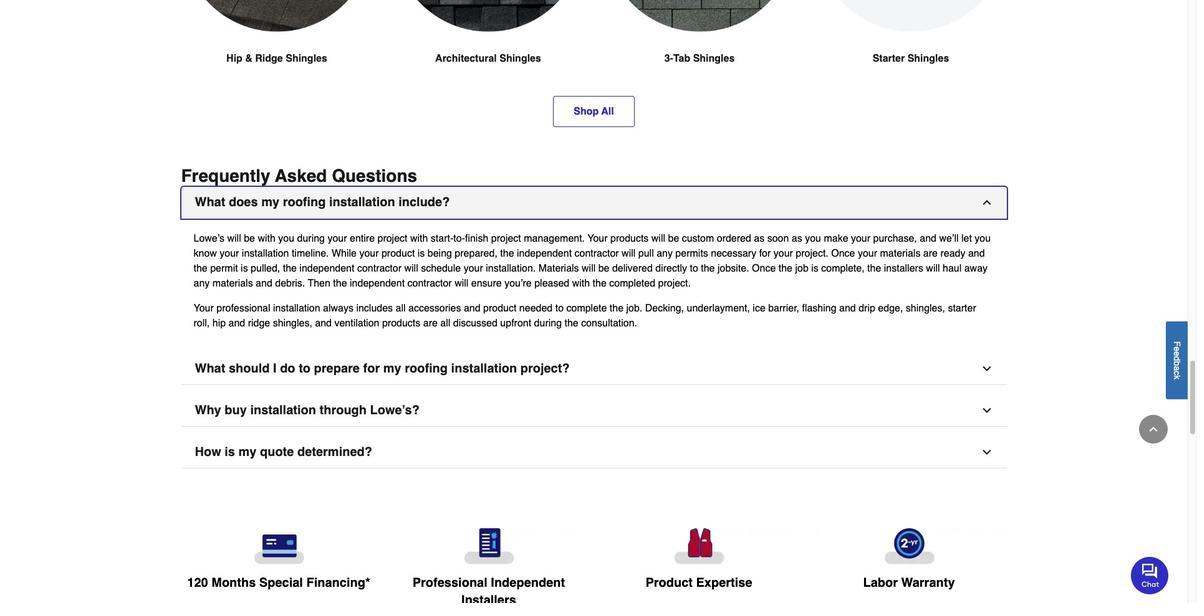 Task type: locate. For each thing, give the bounding box(es) containing it.
1 vertical spatial during
[[534, 318, 562, 329]]

0 horizontal spatial are
[[423, 318, 438, 329]]

2 vertical spatial my
[[239, 445, 257, 460]]

2 chevron down image from the top
[[981, 405, 993, 417]]

includes
[[356, 303, 393, 314]]

with left the start-
[[410, 233, 428, 244]]

1 horizontal spatial shingles,
[[906, 303, 945, 314]]

1 horizontal spatial project
[[491, 233, 521, 244]]

for
[[759, 248, 771, 259], [363, 362, 380, 376]]

asked
[[275, 166, 327, 186]]

your inside your professional installation always includes all accessories and product needed to complete the job. decking, underlayment, ice barrier, flashing and drip edge, shingles, starter roll, hip and ridge shingles, and ventilation products are all discussed upfront during the consultation.
[[194, 303, 214, 314]]

0 vertical spatial your
[[588, 233, 608, 244]]

what inside button
[[195, 195, 225, 210]]

1 horizontal spatial product
[[483, 303, 517, 314]]

my left quote
[[239, 445, 257, 460]]

120 months special financing*
[[187, 576, 370, 591]]

shop
[[574, 106, 599, 117]]

1 horizontal spatial all
[[440, 318, 450, 329]]

0 horizontal spatial contractor
[[357, 263, 402, 274]]

roofing up lowe's?
[[405, 362, 448, 376]]

my up lowe's?
[[383, 362, 401, 376]]

roofing
[[283, 195, 326, 210], [405, 362, 448, 376]]

for down soon in the right of the page
[[759, 248, 771, 259]]

1 horizontal spatial with
[[410, 233, 428, 244]]

a section of a roof with hip and ridge shingles. image
[[181, 0, 373, 32]]

0 vertical spatial product
[[382, 248, 415, 259]]

with up complete
[[572, 278, 590, 289]]

and left drip
[[839, 303, 856, 314]]

will up delivered
[[622, 248, 636, 259]]

project. down directly
[[658, 278, 691, 289]]

1 vertical spatial independent
[[300, 263, 355, 274]]

professional
[[217, 303, 270, 314]]

what
[[195, 195, 225, 210], [195, 362, 225, 376]]

shingles right ridge
[[286, 53, 327, 64]]

your down the 'prepared,'
[[464, 263, 483, 274]]

the
[[500, 248, 514, 259], [194, 263, 208, 274], [283, 263, 297, 274], [701, 263, 715, 274], [779, 263, 793, 274], [868, 263, 881, 274], [333, 278, 347, 289], [593, 278, 607, 289], [610, 303, 624, 314], [565, 318, 579, 329]]

materials up installers
[[880, 248, 921, 259]]

be up pulled,
[[244, 233, 255, 244]]

1 vertical spatial materials
[[212, 278, 253, 289]]

chevron down image inside why buy installation through lowe's? button
[[981, 405, 993, 417]]

installation down discussed
[[451, 362, 517, 376]]

0 horizontal spatial once
[[752, 263, 776, 274]]

hip & ridge shingles
[[226, 53, 327, 64]]

k
[[1172, 375, 1182, 380]]

3 chevron down image from the top
[[981, 447, 993, 459]]

you left make
[[805, 233, 821, 244]]

2 horizontal spatial you
[[975, 233, 991, 244]]

1 vertical spatial once
[[752, 263, 776, 274]]

c
[[1172, 371, 1182, 375]]

discussed
[[453, 318, 498, 329]]

to
[[690, 263, 698, 274], [555, 303, 564, 314], [299, 362, 311, 376]]

0 vertical spatial contractor
[[575, 248, 619, 259]]

any up directly
[[657, 248, 673, 259]]

shingles, right ridge on the bottom left
[[273, 318, 312, 329]]

1 horizontal spatial your
[[588, 233, 608, 244]]

1 vertical spatial what
[[195, 362, 225, 376]]

you're
[[505, 278, 532, 289]]

the down know
[[194, 263, 208, 274]]

chevron down image inside what should i do to prepare for my roofing installation project? button
[[981, 363, 993, 375]]

will right lowe's
[[227, 233, 241, 244]]

1 horizontal spatial products
[[611, 233, 649, 244]]

2 horizontal spatial to
[[690, 263, 698, 274]]

1 vertical spatial your
[[194, 303, 214, 314]]

for right prepare
[[363, 362, 380, 376]]

1 horizontal spatial my
[[261, 195, 279, 210]]

why
[[195, 404, 221, 418]]

0 horizontal spatial your
[[194, 303, 214, 314]]

underlayment,
[[687, 303, 750, 314]]

your
[[328, 233, 347, 244], [851, 233, 871, 244], [220, 248, 239, 259], [359, 248, 379, 259], [774, 248, 793, 259], [858, 248, 877, 259], [464, 263, 483, 274]]

products
[[611, 233, 649, 244], [382, 318, 421, 329]]

0 vertical spatial products
[[611, 233, 649, 244]]

1 vertical spatial products
[[382, 318, 421, 329]]

what inside button
[[195, 362, 225, 376]]

1 horizontal spatial are
[[924, 248, 938, 259]]

product up upfront
[[483, 303, 517, 314]]

4 shingles from the left
[[908, 53, 949, 64]]

product inside lowe's will be with you during your entire project with start-to-finish project management. your products will be custom ordered as soon as you make your purchase, and we'll let you know your installation timeline. while your product is being prepared, the independent contractor will pull any permits necessary for your project. once your materials are ready and the permit is pulled, the independent contractor will schedule your installation. materials will be delivered directly to the jobsite. once the job is complete, the installers will haul away any materials and debris. then the independent contractor will ensure you're pleased with the completed project.
[[382, 248, 415, 259]]

know
[[194, 248, 217, 259]]

the up complete
[[593, 278, 607, 289]]

1 horizontal spatial project.
[[796, 248, 829, 259]]

0 horizontal spatial project
[[378, 233, 408, 244]]

materials down permit
[[212, 278, 253, 289]]

0 horizontal spatial product
[[382, 248, 415, 259]]

1 chevron down image from the top
[[981, 363, 993, 375]]

buy
[[225, 404, 247, 418]]

2 horizontal spatial be
[[668, 233, 679, 244]]

during down the needed
[[534, 318, 562, 329]]

1 you from the left
[[278, 233, 294, 244]]

e up b
[[1172, 352, 1182, 356]]

materials
[[880, 248, 921, 259], [212, 278, 253, 289]]

1 vertical spatial for
[[363, 362, 380, 376]]

0 vertical spatial during
[[297, 233, 325, 244]]

0 vertical spatial all
[[396, 303, 406, 314]]

are down accessories
[[423, 318, 438, 329]]

0 vertical spatial roofing
[[283, 195, 326, 210]]

for inside button
[[363, 362, 380, 376]]

what for what should i do to prepare for my roofing installation project?
[[195, 362, 225, 376]]

a section of black architectural shingles. image
[[393, 0, 584, 32]]

frequently
[[181, 166, 270, 186]]

complete
[[567, 303, 607, 314]]

how
[[195, 445, 221, 460]]

2 shingles from the left
[[500, 53, 541, 64]]

are
[[924, 248, 938, 259], [423, 318, 438, 329]]

0 horizontal spatial project.
[[658, 278, 691, 289]]

as right soon in the right of the page
[[792, 233, 802, 244]]

installation down debris. at the left top of page
[[273, 303, 320, 314]]

as left soon in the right of the page
[[754, 233, 765, 244]]

installation down the questions
[[329, 195, 395, 210]]

1 vertical spatial roofing
[[405, 362, 448, 376]]

0 horizontal spatial be
[[244, 233, 255, 244]]

a roll of black peel-and-stick starter shingles next to its box packaging. image
[[815, 0, 1007, 32]]

1 horizontal spatial once
[[831, 248, 855, 259]]

0 horizontal spatial for
[[363, 362, 380, 376]]

installation up pulled,
[[242, 248, 289, 259]]

independent down the management.
[[517, 248, 572, 259]]

chevron down image
[[981, 363, 993, 375], [981, 405, 993, 417], [981, 447, 993, 459]]

what left the should
[[195, 362, 225, 376]]

0 vertical spatial materials
[[880, 248, 921, 259]]

0 horizontal spatial as
[[754, 233, 765, 244]]

0 horizontal spatial to
[[299, 362, 311, 376]]

installation
[[329, 195, 395, 210], [242, 248, 289, 259], [273, 303, 320, 314], [451, 362, 517, 376], [250, 404, 316, 418]]

you up timeline.
[[278, 233, 294, 244]]

and up away
[[968, 248, 985, 259]]

be up permits
[[668, 233, 679, 244]]

1 project from the left
[[378, 233, 408, 244]]

consultation.
[[581, 318, 637, 329]]

soon
[[767, 233, 789, 244]]

lowe's
[[194, 233, 225, 244]]

1 horizontal spatial to
[[555, 303, 564, 314]]

how is my quote determined?
[[195, 445, 372, 460]]

roofing down asked
[[283, 195, 326, 210]]

1 vertical spatial shingles,
[[273, 318, 312, 329]]

chevron down image inside how is my quote determined? button
[[981, 447, 993, 459]]

products up 'pull'
[[611, 233, 649, 244]]

0 horizontal spatial roofing
[[283, 195, 326, 210]]

3-tab shingles link
[[604, 0, 795, 96]]

1 horizontal spatial you
[[805, 233, 821, 244]]

1 vertical spatial are
[[423, 318, 438, 329]]

project right entire
[[378, 233, 408, 244]]

roofing inside button
[[283, 195, 326, 210]]

2 e from the top
[[1172, 352, 1182, 356]]

your up permit
[[220, 248, 239, 259]]

for inside lowe's will be with you during your entire project with start-to-finish project management. your products will be custom ordered as soon as you make your purchase, and we'll let you know your installation timeline. while your product is being prepared, the independent contractor will pull any permits necessary for your project. once your materials are ready and the permit is pulled, the independent contractor will schedule your installation. materials will be delivered directly to the jobsite. once the job is complete, the installers will haul away any materials and debris. then the independent contractor will ensure you're pleased with the completed project.
[[759, 248, 771, 259]]

your down entire
[[359, 248, 379, 259]]

architectural shingles
[[435, 53, 541, 64]]

0 vertical spatial to
[[690, 263, 698, 274]]

all down accessories
[[440, 318, 450, 329]]

shingles down a section of black architectural shingles. image on the top left
[[500, 53, 541, 64]]

be left delivered
[[599, 263, 610, 274]]

0 horizontal spatial my
[[239, 445, 257, 460]]

barrier,
[[768, 303, 800, 314]]

be
[[244, 233, 255, 244], [668, 233, 679, 244], [599, 263, 610, 274]]

2 horizontal spatial contractor
[[575, 248, 619, 259]]

e up d
[[1172, 347, 1182, 352]]

2 what from the top
[[195, 362, 225, 376]]

product
[[646, 576, 693, 591]]

1 vertical spatial to
[[555, 303, 564, 314]]

independent
[[517, 248, 572, 259], [300, 263, 355, 274], [350, 278, 405, 289]]

independent up the includes
[[350, 278, 405, 289]]

schedule
[[421, 263, 461, 274]]

once right jobsite.
[[752, 263, 776, 274]]

1 vertical spatial chevron down image
[[981, 405, 993, 417]]

ensure
[[471, 278, 502, 289]]

1 vertical spatial all
[[440, 318, 450, 329]]

starter
[[948, 303, 976, 314]]

my
[[261, 195, 279, 210], [383, 362, 401, 376], [239, 445, 257, 460]]

project right finish
[[491, 233, 521, 244]]

0 vertical spatial for
[[759, 248, 771, 259]]

chevron up image
[[981, 196, 993, 209]]

prepared,
[[455, 248, 498, 259]]

independent up then
[[300, 263, 355, 274]]

products down the includes
[[382, 318, 421, 329]]

is right how
[[225, 445, 235, 460]]

special
[[259, 576, 303, 591]]

professional independent installers
[[413, 576, 565, 604]]

0 vertical spatial what
[[195, 195, 225, 210]]

permits
[[676, 248, 708, 259]]

2 you from the left
[[805, 233, 821, 244]]

and down professional
[[229, 318, 245, 329]]

what down "frequently" at the left of the page
[[195, 195, 225, 210]]

a
[[1172, 366, 1182, 371]]

3 shingles from the left
[[693, 53, 735, 64]]

is right permit
[[241, 263, 248, 274]]

2 vertical spatial chevron down image
[[981, 447, 993, 459]]

2 horizontal spatial with
[[572, 278, 590, 289]]

you right let
[[975, 233, 991, 244]]

1 horizontal spatial for
[[759, 248, 771, 259]]

3 you from the left
[[975, 233, 991, 244]]

will up 'pull'
[[652, 233, 665, 244]]

1 horizontal spatial as
[[792, 233, 802, 244]]

2 as from the left
[[792, 233, 802, 244]]

and down always
[[315, 318, 332, 329]]

0 vertical spatial any
[[657, 248, 673, 259]]

once up complete,
[[831, 248, 855, 259]]

roll,
[[194, 318, 210, 329]]

my right does
[[261, 195, 279, 210]]

0 horizontal spatial you
[[278, 233, 294, 244]]

installers
[[462, 594, 516, 604]]

all right the includes
[[396, 303, 406, 314]]

custom
[[682, 233, 714, 244]]

during
[[297, 233, 325, 244], [534, 318, 562, 329]]

project?
[[521, 362, 570, 376]]

1 vertical spatial my
[[383, 362, 401, 376]]

decking,
[[645, 303, 684, 314]]

shingles,
[[906, 303, 945, 314], [273, 318, 312, 329]]

0 horizontal spatial products
[[382, 318, 421, 329]]

my inside button
[[261, 195, 279, 210]]

chevron down image for how is my quote determined?
[[981, 447, 993, 459]]

accessories
[[408, 303, 461, 314]]

scroll to top element
[[1139, 415, 1168, 444]]

and
[[920, 233, 937, 244], [968, 248, 985, 259], [256, 278, 272, 289], [464, 303, 481, 314], [839, 303, 856, 314], [229, 318, 245, 329], [315, 318, 332, 329]]

to inside lowe's will be with you during your entire project with start-to-finish project management. your products will be custom ordered as soon as you make your purchase, and we'll let you know your installation timeline. while your product is being prepared, the independent contractor will pull any permits necessary for your project. once your materials are ready and the permit is pulled, the independent contractor will schedule your installation. materials will be delivered directly to the jobsite. once the job is complete, the installers will haul away any materials and debris. then the independent contractor will ensure you're pleased with the completed project.
[[690, 263, 698, 274]]

0 vertical spatial my
[[261, 195, 279, 210]]

0 horizontal spatial any
[[194, 278, 210, 289]]

your down 'what does my roofing installation include?' button
[[588, 233, 608, 244]]

why buy installation through lowe's?
[[195, 404, 420, 418]]

product
[[382, 248, 415, 259], [483, 303, 517, 314]]

the up debris. at the left top of page
[[283, 263, 297, 274]]

your up roll,
[[194, 303, 214, 314]]

any down know
[[194, 278, 210, 289]]

contractor up delivered
[[575, 248, 619, 259]]

a section of gray 3-tab shingles. image
[[604, 0, 795, 32]]

during up timeline.
[[297, 233, 325, 244]]

3-tab shingles
[[665, 53, 735, 64]]

shingles right starter
[[908, 53, 949, 64]]

1 horizontal spatial roofing
[[405, 362, 448, 376]]

with up pulled,
[[258, 233, 276, 244]]

lowe's will be with you during your entire project with start-to-finish project management. your products will be custom ordered as soon as you make your purchase, and we'll let you know your installation timeline. while your product is being prepared, the independent contractor will pull any permits necessary for your project. once your materials are ready and the permit is pulled, the independent contractor will schedule your installation. materials will be delivered directly to the jobsite. once the job is complete, the installers will haul away any materials and debris. then the independent contractor will ensure you're pleased with the completed project.
[[194, 233, 991, 289]]

how is my quote determined? button
[[181, 437, 1007, 469]]

i
[[273, 362, 277, 376]]

2 vertical spatial to
[[299, 362, 311, 376]]

you
[[278, 233, 294, 244], [805, 233, 821, 244], [975, 233, 991, 244]]

1 what from the top
[[195, 195, 225, 210]]

always
[[323, 303, 354, 314]]

0 vertical spatial chevron down image
[[981, 363, 993, 375]]

the up consultation.
[[610, 303, 624, 314]]

shingles, right edge,
[[906, 303, 945, 314]]

0 vertical spatial are
[[924, 248, 938, 259]]

is right job
[[812, 263, 819, 274]]

necessary
[[711, 248, 757, 259]]

3-
[[665, 53, 673, 64]]

1 vertical spatial project.
[[658, 278, 691, 289]]

needed
[[519, 303, 553, 314]]

job.
[[626, 303, 643, 314]]

1 horizontal spatial contractor
[[408, 278, 452, 289]]

0 horizontal spatial during
[[297, 233, 325, 244]]

contractor down entire
[[357, 263, 402, 274]]

contractor down schedule
[[408, 278, 452, 289]]

installers
[[884, 263, 924, 274]]

financing*
[[306, 576, 370, 591]]

project. up job
[[796, 248, 829, 259]]

will
[[227, 233, 241, 244], [652, 233, 665, 244], [622, 248, 636, 259], [404, 263, 418, 274], [582, 263, 596, 274], [926, 263, 940, 274], [455, 278, 469, 289]]

hip
[[226, 53, 243, 64]]

product left the being on the left top of the page
[[382, 248, 415, 259]]

product expertise
[[646, 576, 752, 591]]

1 vertical spatial product
[[483, 303, 517, 314]]

my for determined?
[[239, 445, 257, 460]]

are left ready
[[924, 248, 938, 259]]

shingles right the tab
[[693, 53, 735, 64]]

to right the needed
[[555, 303, 564, 314]]

to down permits
[[690, 263, 698, 274]]

during inside lowe's will be with you during your entire project with start-to-finish project management. your products will be custom ordered as soon as you make your purchase, and we'll let you know your installation timeline. while your product is being prepared, the independent contractor will pull any permits necessary for your project. once your materials are ready and the permit is pulled, the independent contractor will schedule your installation. materials will be delivered directly to the jobsite. once the job is complete, the installers will haul away any materials and debris. then the independent contractor will ensure you're pleased with the completed project.
[[297, 233, 325, 244]]

1 horizontal spatial during
[[534, 318, 562, 329]]

to right do
[[299, 362, 311, 376]]



Task type: describe. For each thing, give the bounding box(es) containing it.
ice
[[753, 303, 766, 314]]

architectural
[[435, 53, 497, 64]]

2 horizontal spatial my
[[383, 362, 401, 376]]

delivered
[[612, 263, 653, 274]]

tab
[[673, 53, 690, 64]]

shop all
[[574, 106, 614, 117]]

through
[[320, 404, 367, 418]]

starter shingles
[[873, 53, 949, 64]]

do
[[280, 362, 295, 376]]

f e e d b a c k
[[1172, 341, 1182, 380]]

flashing
[[802, 303, 837, 314]]

chevron down image for what should i do to prepare for my roofing installation project?
[[981, 363, 993, 375]]

permit
[[210, 263, 238, 274]]

should
[[229, 362, 270, 376]]

1 horizontal spatial be
[[599, 263, 610, 274]]

directly
[[656, 263, 687, 274]]

0 vertical spatial shingles,
[[906, 303, 945, 314]]

upfront
[[500, 318, 531, 329]]

completed
[[609, 278, 656, 289]]

timeline.
[[292, 248, 329, 259]]

1 horizontal spatial materials
[[880, 248, 921, 259]]

during inside your professional installation always includes all accessories and product needed to complete the job. decking, underlayment, ice barrier, flashing and drip edge, shingles, starter roll, hip and ridge shingles, and ventilation products are all discussed upfront during the consultation.
[[534, 318, 562, 329]]

your professional installation always includes all accessories and product needed to complete the job. decking, underlayment, ice barrier, flashing and drip edge, shingles, starter roll, hip and ridge shingles, and ventilation products are all discussed upfront during the consultation.
[[194, 303, 976, 329]]

a lowe's red vest icon. image
[[604, 529, 794, 565]]

product inside your professional installation always includes all accessories and product needed to complete the job. decking, underlayment, ice barrier, flashing and drip edge, shingles, starter roll, hip and ridge shingles, and ventilation products are all discussed upfront during the consultation.
[[483, 303, 517, 314]]

1 e from the top
[[1172, 347, 1182, 352]]

1 horizontal spatial any
[[657, 248, 673, 259]]

f
[[1172, 341, 1182, 347]]

installation inside lowe's will be with you during your entire project with start-to-finish project management. your products will be custom ordered as soon as you make your purchase, and we'll let you know your installation timeline. while your product is being prepared, the independent contractor will pull any permits necessary for your project. once your materials are ready and the permit is pulled, the independent contractor will schedule your installation. materials will be delivered directly to the jobsite. once the job is complete, the installers will haul away any materials and debris. then the independent contractor will ensure you're pleased with the completed project.
[[242, 248, 289, 259]]

2 vertical spatial independent
[[350, 278, 405, 289]]

what should i do to prepare for my roofing installation project?
[[195, 362, 570, 376]]

away
[[965, 263, 988, 274]]

120
[[187, 576, 208, 591]]

and down pulled,
[[256, 278, 272, 289]]

0 vertical spatial once
[[831, 248, 855, 259]]

pull
[[638, 248, 654, 259]]

d
[[1172, 356, 1182, 361]]

edge,
[[878, 303, 903, 314]]

hip & ridge shingles link
[[181, 0, 373, 96]]

start-
[[431, 233, 454, 244]]

your down soon in the right of the page
[[774, 248, 793, 259]]

0 horizontal spatial shingles,
[[273, 318, 312, 329]]

finish
[[465, 233, 489, 244]]

independent
[[491, 576, 565, 591]]

debris.
[[275, 278, 305, 289]]

your up while
[[328, 233, 347, 244]]

to inside your professional installation always includes all accessories and product needed to complete the job. decking, underlayment, ice barrier, flashing and drip edge, shingles, starter roll, hip and ridge shingles, and ventilation products are all discussed upfront during the consultation.
[[555, 303, 564, 314]]

is inside button
[[225, 445, 235, 460]]

the up installation.
[[500, 248, 514, 259]]

b
[[1172, 361, 1182, 366]]

2 vertical spatial contractor
[[408, 278, 452, 289]]

ridge
[[248, 318, 270, 329]]

labor warranty
[[863, 576, 955, 591]]

months
[[212, 576, 256, 591]]

ready
[[941, 248, 966, 259]]

and up discussed
[[464, 303, 481, 314]]

what should i do to prepare for my roofing installation project? button
[[181, 354, 1007, 385]]

will left the haul
[[926, 263, 940, 274]]

installation inside button
[[329, 195, 395, 210]]

entire
[[350, 233, 375, 244]]

the left installers
[[868, 263, 881, 274]]

the down complete
[[565, 318, 579, 329]]

expertise
[[696, 576, 752, 591]]

products inside lowe's will be with you during your entire project with start-to-finish project management. your products will be custom ordered as soon as you make your purchase, and we'll let you know your installation timeline. while your product is being prepared, the independent contractor will pull any permits necessary for your project. once your materials are ready and the permit is pulled, the independent contractor will schedule your installation. materials will be delivered directly to the jobsite. once the job is complete, the installers will haul away any materials and debris. then the independent contractor will ensure you're pleased with the completed project.
[[611, 233, 649, 244]]

what does my roofing installation include?
[[195, 195, 450, 210]]

to inside button
[[299, 362, 311, 376]]

a dark blue background check icon. image
[[394, 529, 584, 565]]

your up complete,
[[858, 248, 877, 259]]

why buy installation through lowe's? button
[[181, 395, 1007, 427]]

starter shingles link
[[815, 0, 1007, 96]]

all
[[601, 106, 614, 117]]

a blue 2-year labor warranty icon. image
[[814, 529, 1004, 565]]

are inside lowe's will be with you during your entire project with start-to-finish project management. your products will be custom ordered as soon as you make your purchase, and we'll let you know your installation timeline. while your product is being prepared, the independent contractor will pull any permits necessary for your project. once your materials are ready and the permit is pulled, the independent contractor will schedule your installation. materials will be delivered directly to the jobsite. once the job is complete, the installers will haul away any materials and debris. then the independent contractor will ensure you're pleased with the completed project.
[[924, 248, 938, 259]]

starter
[[873, 53, 905, 64]]

include?
[[399, 195, 450, 210]]

questions
[[332, 166, 417, 186]]

a dark blue credit card icon. image
[[184, 529, 374, 565]]

warranty
[[902, 576, 955, 591]]

1 vertical spatial any
[[194, 278, 210, 289]]

products inside your professional installation always includes all accessories and product needed to complete the job. decking, underlayment, ice barrier, flashing and drip edge, shingles, starter roll, hip and ridge shingles, and ventilation products are all discussed upfront during the consultation.
[[382, 318, 421, 329]]

0 horizontal spatial with
[[258, 233, 276, 244]]

0 vertical spatial project.
[[796, 248, 829, 259]]

your inside lowe's will be with you during your entire project with start-to-finish project management. your products will be custom ordered as soon as you make your purchase, and we'll let you know your installation timeline. while your product is being prepared, the independent contractor will pull any permits necessary for your project. once your materials are ready and the permit is pulled, the independent contractor will schedule your installation. materials will be delivered directly to the jobsite. once the job is complete, the installers will haul away any materials and debris. then the independent contractor will ensure you're pleased with the completed project.
[[588, 233, 608, 244]]

ventilation
[[335, 318, 379, 329]]

and left the we'll
[[920, 233, 937, 244]]

1 as from the left
[[754, 233, 765, 244]]

let
[[962, 233, 972, 244]]

f e e d b a c k button
[[1166, 322, 1188, 400]]

0 horizontal spatial all
[[396, 303, 406, 314]]

purchase,
[[873, 233, 917, 244]]

to-
[[454, 233, 465, 244]]

materials
[[539, 263, 579, 274]]

what for what does my roofing installation include?
[[195, 195, 225, 210]]

pleased
[[535, 278, 570, 289]]

the left job
[[779, 263, 793, 274]]

drip
[[859, 303, 876, 314]]

&
[[245, 53, 252, 64]]

what does my roofing installation include? button
[[181, 187, 1007, 219]]

0 horizontal spatial materials
[[212, 278, 253, 289]]

0 vertical spatial independent
[[517, 248, 572, 259]]

shop all link
[[553, 96, 635, 127]]

1 shingles from the left
[[286, 53, 327, 64]]

determined?
[[297, 445, 372, 460]]

hip
[[212, 318, 226, 329]]

2 project from the left
[[491, 233, 521, 244]]

prepare
[[314, 362, 360, 376]]

will left 'ensure'
[[455, 278, 469, 289]]

haul
[[943, 263, 962, 274]]

quote
[[260, 445, 294, 460]]

chevron up image
[[1147, 423, 1160, 436]]

your right make
[[851, 233, 871, 244]]

installation.
[[486, 263, 536, 274]]

roofing inside button
[[405, 362, 448, 376]]

my for installation
[[261, 195, 279, 210]]

we'll
[[939, 233, 959, 244]]

being
[[428, 248, 452, 259]]

the down permits
[[701, 263, 715, 274]]

will right 'materials'
[[582, 263, 596, 274]]

professional
[[413, 576, 488, 591]]

the right then
[[333, 278, 347, 289]]

while
[[332, 248, 357, 259]]

frequently asked questions
[[181, 166, 417, 186]]

architectural shingles link
[[393, 0, 584, 96]]

chevron down image for why buy installation through lowe's?
[[981, 405, 993, 417]]

will left schedule
[[404, 263, 418, 274]]

1 vertical spatial contractor
[[357, 263, 402, 274]]

installation inside your professional installation always includes all accessories and product needed to complete the job. decking, underlayment, ice barrier, flashing and drip edge, shingles, starter roll, hip and ridge shingles, and ventilation products are all discussed upfront during the consultation.
[[273, 303, 320, 314]]

are inside your professional installation always includes all accessories and product needed to complete the job. decking, underlayment, ice barrier, flashing and drip edge, shingles, starter roll, hip and ridge shingles, and ventilation products are all discussed upfront during the consultation.
[[423, 318, 438, 329]]

complete,
[[821, 263, 865, 274]]

installation up "how is my quote determined?"
[[250, 404, 316, 418]]

is left the being on the left top of the page
[[418, 248, 425, 259]]

chat invite button image
[[1131, 557, 1169, 595]]



Task type: vqa. For each thing, say whether or not it's contained in the screenshot.
buy
yes



